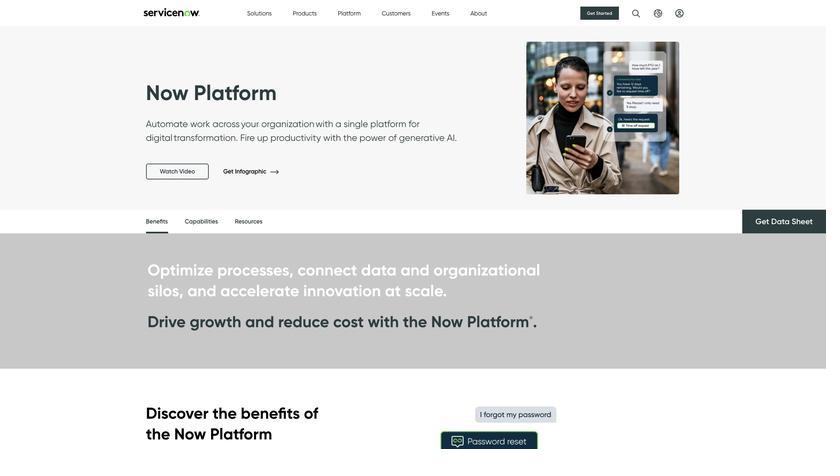Task type: describe. For each thing, give the bounding box(es) containing it.
benefits link
[[146, 210, 168, 236]]

customers
[[382, 10, 411, 17]]

solutions
[[247, 10, 272, 17]]

organizational
[[434, 261, 540, 280]]

accelerate
[[220, 281, 299, 301]]

go to servicenow account image
[[675, 9, 684, 17]]

fire
[[240, 132, 255, 144]]

generative
[[399, 132, 445, 144]]

innovation
[[303, 281, 381, 301]]

events
[[432, 10, 449, 17]]

optimize processes, connect data and organizational silos, and accelerate innovation at scale.
[[148, 261, 540, 301]]

of inside automate work across your organization with a single platform for digital transformation. fire up productivity with the power of generative ai.
[[388, 132, 397, 144]]

up
[[257, 132, 268, 144]]

products button
[[293, 9, 317, 18]]

discover
[[146, 404, 209, 424]]

of inside discover the benefits of the now platform
[[304, 404, 318, 424]]

benefits
[[241, 404, 300, 424]]

make better business decisions with ai and analytics image
[[381, 396, 626, 450]]

silos,
[[148, 281, 184, 301]]

capabilities link
[[185, 210, 218, 234]]

now platform
[[146, 80, 277, 106]]

get for get started
[[587, 10, 595, 16]]

drive
[[148, 312, 186, 332]]

with inside automate work across your organization with a single platform for digital transformation. fire up productivity with the power of generative ai.
[[323, 132, 341, 144]]

reduce
[[278, 312, 329, 332]]

scale.
[[405, 281, 447, 301]]

1 vertical spatial now
[[431, 312, 463, 332]]

now inside the platform of platforms for 21st century enterprises 'image'
[[146, 80, 189, 106]]

platform inside 'image'
[[194, 80, 277, 106]]

processes,
[[217, 261, 294, 280]]

power
[[360, 132, 386, 144]]

cost
[[333, 312, 364, 332]]

the inside automate work across your organization with a single platform for digital transformation. fire up productivity with the power of generative ai.
[[343, 132, 357, 144]]

resources link
[[235, 210, 263, 234]]



Task type: locate. For each thing, give the bounding box(es) containing it.
servicenow image
[[143, 8, 200, 16]]

and down accelerate
[[245, 312, 274, 332]]

0 vertical spatial get
[[587, 10, 595, 16]]

1 horizontal spatial get
[[587, 10, 595, 16]]

1 vertical spatial of
[[304, 404, 318, 424]]

products
[[293, 10, 317, 17]]

get infographic link
[[223, 168, 289, 175]]

1 vertical spatial and
[[187, 281, 216, 301]]

at
[[385, 281, 401, 301]]

the platform of platforms for 21st century enterprises image
[[0, 26, 826, 210]]

get started
[[587, 10, 612, 16]]

organization with
[[261, 118, 333, 130]]

capabilities
[[185, 218, 218, 226]]

watch
[[160, 168, 178, 176]]

sheet
[[792, 217, 813, 227]]

0 horizontal spatial of
[[304, 404, 318, 424]]

and
[[401, 261, 430, 280], [187, 281, 216, 301], [245, 312, 274, 332]]

0 vertical spatial and
[[401, 261, 430, 280]]

1 horizontal spatial with
[[368, 312, 399, 332]]

0 vertical spatial now
[[146, 80, 189, 106]]

get inside the platform of platforms for 21st century enterprises 'image'
[[223, 168, 234, 175]]

get left 'data'
[[756, 217, 769, 227]]

platform
[[370, 118, 406, 130]]

platform
[[338, 10, 361, 17], [194, 80, 277, 106], [467, 312, 529, 332], [210, 425, 272, 445]]

0 horizontal spatial with
[[323, 132, 341, 144]]

across your
[[213, 118, 259, 130]]

resources
[[235, 218, 263, 226]]

1 vertical spatial get
[[223, 168, 234, 175]]

started
[[596, 10, 612, 16]]

platform inside discover the benefits of the now platform
[[210, 425, 272, 445]]

2 vertical spatial now
[[174, 425, 206, 445]]

with
[[323, 132, 341, 144], [368, 312, 399, 332]]

now
[[146, 80, 189, 106], [431, 312, 463, 332], [174, 425, 206, 445]]

infographic
[[235, 168, 266, 175]]

2 vertical spatial get
[[756, 217, 769, 227]]

customers button
[[382, 9, 411, 18]]

0 horizontal spatial get
[[223, 168, 234, 175]]

data
[[771, 217, 790, 227]]

get started link
[[581, 7, 619, 20]]

for
[[409, 118, 420, 130]]

2 vertical spatial and
[[245, 312, 274, 332]]

get data sheet link
[[742, 210, 826, 234]]

benefits
[[146, 218, 168, 226]]

single
[[344, 118, 368, 130]]

optimize
[[148, 261, 213, 280]]

.
[[533, 312, 537, 332]]

drive growth and reduce cost with the now platform ® .
[[148, 312, 537, 332]]

1 horizontal spatial and
[[245, 312, 274, 332]]

1 vertical spatial with
[[368, 312, 399, 332]]

2 horizontal spatial and
[[401, 261, 430, 280]]

get for get infographic
[[223, 168, 234, 175]]

0 horizontal spatial and
[[187, 281, 216, 301]]

get inside get started link
[[587, 10, 595, 16]]

events button
[[432, 9, 449, 18]]

get left the infographic
[[223, 168, 234, 175]]

with down at
[[368, 312, 399, 332]]

discover the benefits of the now platform
[[146, 404, 318, 445]]

get infographic
[[223, 168, 268, 175]]

get inside get data sheet link
[[756, 217, 769, 227]]

get left the started
[[587, 10, 595, 16]]

productivity
[[271, 132, 321, 144]]

get data sheet
[[756, 217, 813, 227]]

watch video link
[[146, 164, 209, 180]]

growth
[[190, 312, 241, 332]]

work
[[190, 118, 210, 130]]

a
[[336, 118, 341, 130]]

solutions button
[[247, 9, 272, 18]]

about button
[[471, 9, 487, 18]]

connect
[[298, 261, 357, 280]]

of
[[388, 132, 397, 144], [304, 404, 318, 424]]

1 horizontal spatial of
[[388, 132, 397, 144]]

digital transformation.
[[146, 132, 238, 144]]

with down a at left
[[323, 132, 341, 144]]

2 horizontal spatial get
[[756, 217, 769, 227]]

0 vertical spatial with
[[323, 132, 341, 144]]

platform button
[[338, 9, 361, 18]]

®
[[529, 315, 533, 321]]

now inside discover the benefits of the now platform
[[174, 425, 206, 445]]

and down optimize
[[187, 281, 216, 301]]

automate work across your organization with a single platform for digital transformation. fire up productivity with the power of generative ai.
[[146, 118, 457, 144]]

and up scale.
[[401, 261, 430, 280]]

get for get data sheet
[[756, 217, 769, 227]]

about
[[471, 10, 487, 17]]

automate
[[146, 118, 188, 130]]

ai.
[[447, 132, 457, 144]]

watch video
[[160, 168, 195, 176]]

the
[[343, 132, 357, 144], [403, 312, 427, 332], [213, 404, 237, 424], [146, 425, 170, 445]]

video
[[179, 168, 195, 176]]

0 vertical spatial of
[[388, 132, 397, 144]]

data
[[361, 261, 397, 280]]

get
[[587, 10, 595, 16], [223, 168, 234, 175], [756, 217, 769, 227]]

automate the enterprise with the now platform image
[[503, 26, 687, 210]]



Task type: vqa. For each thing, say whether or not it's contained in the screenshot.
the middle and
yes



